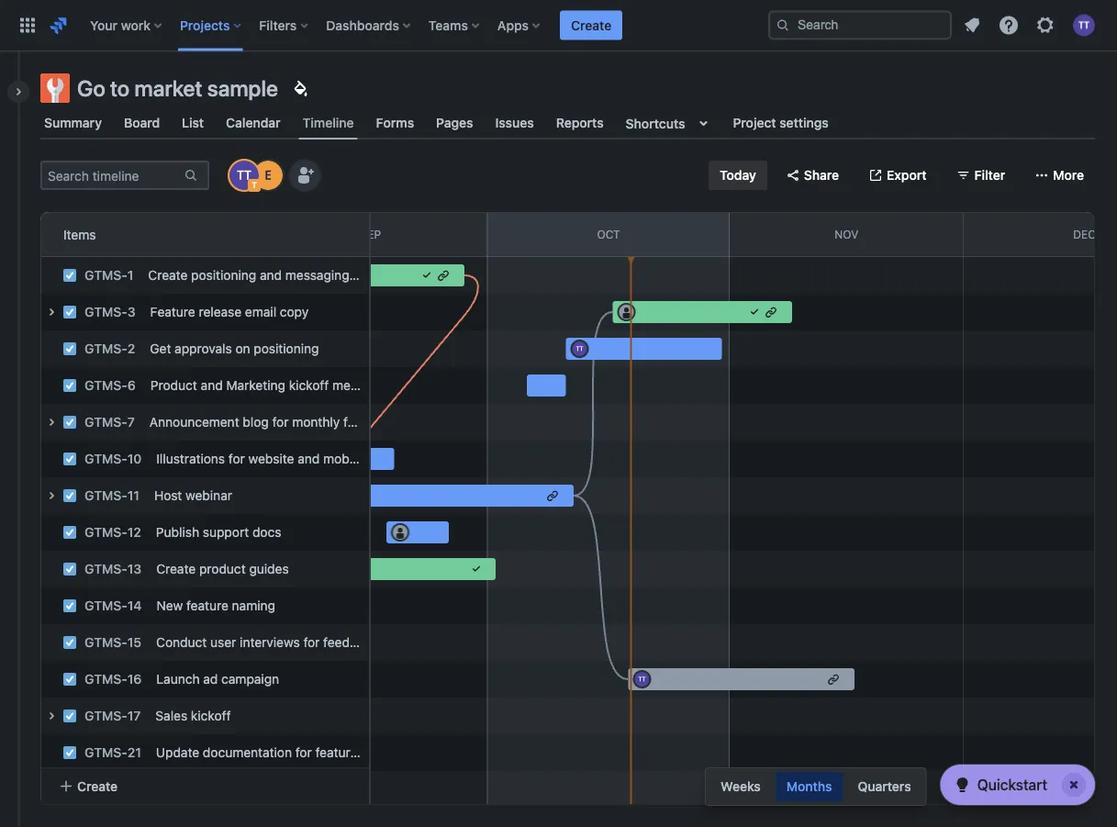 Task type: vqa. For each thing, say whether or not it's contained in the screenshot.


Task type: locate. For each thing, give the bounding box(es) containing it.
quickstart
[[977, 776, 1048, 794]]

gtms- up gtms-3 'link'
[[84, 268, 127, 283]]

1 task image from the top
[[62, 305, 77, 320]]

gtms- for 7
[[84, 415, 127, 430]]

create down gtms-21 link
[[77, 779, 118, 794]]

eloisefrancis23 image
[[253, 161, 283, 190]]

task image left gtms-17 link
[[62, 709, 77, 723]]

2
[[127, 341, 135, 356]]

4 show child issues image from the top
[[40, 705, 62, 727]]

appswitcher icon image
[[17, 14, 39, 36]]

gtms-13 link
[[84, 561, 142, 577]]

task image left gtms-16
[[62, 672, 77, 687]]

gtms- for 21
[[84, 745, 127, 760]]

3 task image from the top
[[62, 525, 77, 540]]

kickoff
[[289, 378, 329, 393], [191, 708, 231, 723]]

gtms- up gtms-12
[[84, 488, 127, 503]]

help image
[[998, 14, 1020, 36]]

0 horizontal spatial create button
[[48, 770, 363, 803]]

task image for gtms-14
[[62, 599, 77, 613]]

sales
[[156, 708, 187, 723]]

create inside primary element
[[571, 17, 612, 33]]

5 task image from the top
[[62, 488, 77, 503]]

feature left update
[[315, 745, 357, 760]]

gtms- down gtms-3
[[84, 341, 127, 356]]

calendar link
[[222, 107, 284, 140]]

for right blog
[[272, 415, 289, 430]]

task image left gtms-3
[[62, 305, 77, 320]]

get approvals on positioning
[[150, 341, 319, 356]]

14 gtms- from the top
[[84, 745, 127, 760]]

task image for gtms-12
[[62, 525, 77, 540]]

gtms-3 link
[[84, 304, 136, 320]]

pages
[[436, 115, 473, 130]]

reports link
[[552, 107, 607, 140]]

6 task image from the top
[[62, 746, 77, 760]]

product
[[199, 561, 246, 577]]

gtms- down gtms-7
[[84, 451, 127, 466]]

12
[[127, 525, 141, 540]]

task image left gtms-21
[[62, 746, 77, 760]]

gtms-15
[[84, 635, 142, 650]]

task image left 'gtms-10' link
[[62, 452, 77, 466]]

nov
[[835, 228, 859, 241]]

feature down meeting
[[343, 415, 385, 430]]

positioning
[[191, 268, 256, 283], [254, 341, 319, 356]]

task image left the gtms-14
[[62, 599, 77, 613]]

8 task image from the top
[[62, 709, 77, 723]]

1 horizontal spatial and
[[260, 268, 282, 283]]

task image for gtms-10
[[62, 452, 77, 466]]

gtms-12
[[84, 525, 141, 540]]

gtms- inside 'button'
[[84, 782, 127, 797]]

list
[[182, 115, 204, 130]]

board
[[124, 115, 160, 130]]

7 task image from the top
[[62, 599, 77, 613]]

and up email
[[260, 268, 282, 283]]

feature right new at the top left
[[401, 268, 443, 283]]

2 gtms- from the top
[[84, 304, 127, 320]]

gtms-3
[[84, 304, 136, 320]]

and down the approvals
[[201, 378, 223, 393]]

create button
[[560, 11, 623, 40], [48, 770, 363, 803]]

1 gtms- from the top
[[84, 268, 127, 283]]

show child issues image left gtms-11 at the left bottom of page
[[40, 485, 62, 507]]

board link
[[120, 107, 164, 140]]

3 task image from the top
[[62, 415, 77, 430]]

approvals
[[175, 341, 232, 356]]

terry turtle image
[[230, 161, 259, 190]]

gtms- up gtms-21
[[84, 708, 127, 723]]

gtms- for 13
[[84, 561, 127, 577]]

teams button
[[423, 11, 487, 40]]

gtms-22 button
[[40, 771, 369, 808]]

gtms-11
[[84, 488, 140, 503]]

projects
[[180, 17, 230, 33]]

gtms-10 link
[[84, 451, 142, 466]]

to
[[110, 75, 130, 101]]

0 vertical spatial create button
[[560, 11, 623, 40]]

gtms-14 link
[[84, 598, 142, 613]]

task image left gtms-11 link
[[62, 488, 77, 503]]

5 task image from the top
[[62, 672, 77, 687]]

kickoff up "monthly"
[[289, 378, 329, 393]]

show child issues image left gtms-3 'link'
[[40, 301, 62, 323]]

Search field
[[768, 11, 952, 40]]

1 horizontal spatial kickoff
[[289, 378, 329, 393]]

reports
[[556, 115, 604, 130]]

3 gtms- from the top
[[84, 341, 127, 356]]

6 task image from the top
[[62, 562, 77, 577]]

2 task image from the top
[[62, 342, 77, 356]]

list link
[[178, 107, 208, 140]]

15 gtms- from the top
[[84, 782, 127, 797]]

1 vertical spatial kickoff
[[191, 708, 231, 723]]

filters
[[259, 17, 297, 33]]

7 gtms- from the top
[[84, 488, 127, 503]]

webinar
[[186, 488, 232, 503]]

gtms-10
[[84, 451, 142, 466]]

8 gtms- from the top
[[84, 525, 127, 540]]

gtms- down gtms-21 link
[[84, 782, 127, 797]]

gtms- for 17
[[84, 708, 127, 723]]

app
[[366, 451, 389, 466]]

positioning up release
[[191, 268, 256, 283]]

13 gtms- from the top
[[84, 708, 127, 723]]

for left website
[[228, 451, 245, 466]]

create button down the update
[[48, 770, 363, 803]]

update
[[156, 745, 199, 760]]

show child issues image left gtms-17 link
[[40, 705, 62, 727]]

gtms-16 link
[[84, 672, 142, 687]]

campaign
[[221, 672, 279, 687]]

9 task image from the top
[[62, 782, 77, 797]]

announcement blog for monthly feature updates
[[149, 415, 437, 430]]

gtms- up gtms-15
[[84, 598, 127, 613]]

gtms-7
[[84, 415, 135, 430]]

1 show child issues image from the top
[[40, 301, 62, 323]]

gtms- up gtms-7 link
[[84, 378, 127, 393]]

check image
[[952, 774, 974, 796]]

2 horizontal spatial and
[[298, 451, 320, 466]]

4 task image from the top
[[62, 635, 77, 650]]

create button inside primary element
[[560, 11, 623, 40]]

task image left gtms-12 link on the left bottom of the page
[[62, 525, 77, 540]]

2 task image from the top
[[62, 378, 77, 393]]

go
[[77, 75, 105, 101]]

gtms- for 22
[[84, 782, 127, 797]]

1 horizontal spatial create button
[[560, 11, 623, 40]]

and left mobile
[[298, 451, 320, 466]]

12 gtms- from the top
[[84, 672, 127, 687]]

9 gtms- from the top
[[84, 561, 127, 577]]

1 vertical spatial and
[[201, 378, 223, 393]]

create button right apps popup button
[[560, 11, 623, 40]]

show child issues image for gtms-17
[[40, 705, 62, 727]]

gtms-11 link
[[84, 488, 140, 503]]

market
[[134, 75, 202, 101]]

1 task image from the top
[[62, 268, 77, 283]]

gtms- up gtms-17
[[84, 672, 127, 687]]

gtms- down gtms-11 link
[[84, 525, 127, 540]]

6 gtms- from the top
[[84, 451, 127, 466]]

task image left gtms-22 link
[[62, 782, 77, 797]]

show child issues image left gtms-7 link
[[40, 411, 62, 433]]

kickoff down ad
[[191, 708, 231, 723]]

product
[[150, 378, 197, 393]]

ad
[[203, 672, 218, 687]]

task image for gtms-17
[[62, 709, 77, 723]]

export
[[887, 168, 927, 183]]

3 show child issues image from the top
[[40, 485, 62, 507]]

task image for gtms-3
[[62, 305, 77, 320]]

create right apps popup button
[[571, 17, 612, 33]]

2 show child issues image from the top
[[40, 411, 62, 433]]

show child issues image
[[40, 301, 62, 323], [40, 411, 62, 433], [40, 485, 62, 507], [40, 705, 62, 727]]

task image for gtms-15
[[62, 635, 77, 650]]

get
[[150, 341, 171, 356]]

task image left gtms-1
[[62, 268, 77, 283]]

user
[[210, 635, 236, 650]]

task image for gtms-13
[[62, 562, 77, 577]]

gtms- down gtms-12 link on the left bottom of the page
[[84, 561, 127, 577]]

banner
[[0, 0, 1117, 51]]

share button
[[775, 161, 850, 190]]

1
[[127, 268, 133, 283]]

gtms- down gtms-1 link
[[84, 304, 127, 320]]

jira image
[[48, 14, 70, 36], [48, 14, 70, 36]]

0 horizontal spatial kickoff
[[191, 708, 231, 723]]

5 gtms- from the top
[[84, 415, 127, 430]]

6
[[127, 378, 136, 393]]

0 horizontal spatial and
[[201, 378, 223, 393]]

gtms- up gtms-16
[[84, 635, 127, 650]]

illustrations
[[156, 451, 225, 466]]

task image
[[62, 268, 77, 283], [62, 378, 77, 393], [62, 525, 77, 540], [62, 635, 77, 650], [62, 672, 77, 687], [62, 746, 77, 760]]

10 gtms- from the top
[[84, 598, 127, 613]]

tab list
[[29, 107, 1106, 140]]

issues
[[495, 115, 534, 130]]

task image
[[62, 305, 77, 320], [62, 342, 77, 356], [62, 415, 77, 430], [62, 452, 77, 466], [62, 488, 77, 503], [62, 562, 77, 577], [62, 599, 77, 613], [62, 709, 77, 723], [62, 782, 77, 797]]

task image left "gtms-2" link
[[62, 342, 77, 356]]

gtms-21 link
[[84, 745, 141, 760]]

positioning down copy
[[254, 341, 319, 356]]

2 vertical spatial and
[[298, 451, 320, 466]]

11 gtms- from the top
[[84, 635, 127, 650]]

filter
[[975, 168, 1006, 183]]

messaging
[[285, 268, 349, 283]]

4 task image from the top
[[62, 452, 77, 466]]

marketing
[[226, 378, 285, 393]]

gtms- down gtms-6
[[84, 415, 127, 430]]

banner containing your work
[[0, 0, 1117, 51]]

task image left the gtms-6 "link"
[[62, 378, 77, 393]]

feature
[[401, 268, 443, 283], [343, 415, 385, 430], [186, 598, 228, 613], [315, 745, 357, 760]]

task image left gtms-7
[[62, 415, 77, 430]]

new
[[157, 598, 183, 613]]

0 vertical spatial positioning
[[191, 268, 256, 283]]

go to market sample
[[77, 75, 278, 101]]

tab list containing timeline
[[29, 107, 1106, 140]]

gtms- down gtms-17 link
[[84, 745, 127, 760]]

gtms-
[[84, 268, 127, 283], [84, 304, 127, 320], [84, 341, 127, 356], [84, 378, 127, 393], [84, 415, 127, 430], [84, 451, 127, 466], [84, 488, 127, 503], [84, 525, 127, 540], [84, 561, 127, 577], [84, 598, 127, 613], [84, 635, 127, 650], [84, 672, 127, 687], [84, 708, 127, 723], [84, 745, 127, 760], [84, 782, 127, 797]]

updates
[[389, 415, 437, 430]]

shortcuts button
[[622, 107, 718, 140]]

new feature naming
[[157, 598, 275, 613]]

task image for gtms-2
[[62, 342, 77, 356]]

apps
[[498, 17, 529, 33]]

task image inside gtms-22 'button'
[[62, 782, 77, 797]]

gtms-17 link
[[84, 708, 141, 723]]

sep
[[360, 228, 381, 241]]

task image left gtms-13 "link"
[[62, 562, 77, 577]]

summary
[[44, 115, 102, 130]]

4 gtms- from the top
[[84, 378, 127, 393]]

16
[[127, 672, 142, 687]]

task image left gtms-15 link
[[62, 635, 77, 650]]



Task type: describe. For each thing, give the bounding box(es) containing it.
project
[[733, 115, 776, 130]]

oct
[[597, 228, 620, 241]]

10
[[127, 451, 142, 466]]

host
[[154, 488, 182, 503]]

pages link
[[433, 107, 477, 140]]

gtms-7 link
[[84, 415, 135, 430]]

11
[[127, 488, 140, 503]]

feature
[[150, 304, 195, 320]]

show child issues image for gtms-3
[[40, 301, 62, 323]]

gtms- for 12
[[84, 525, 127, 540]]

documentation
[[203, 745, 292, 760]]

teams
[[429, 17, 468, 33]]

22
[[127, 782, 143, 797]]

gtms- for 10
[[84, 451, 127, 466]]

gtms- for 11
[[84, 488, 127, 503]]

meeting
[[332, 378, 380, 393]]

add people image
[[294, 164, 316, 186]]

gtms- for 15
[[84, 635, 127, 650]]

for left new at the top left
[[353, 268, 369, 283]]

7
[[127, 415, 135, 430]]

illustrations for website and mobile app
[[156, 451, 389, 466]]

mobile
[[323, 451, 363, 466]]

feature release email copy
[[150, 304, 309, 320]]

gtms-15 link
[[84, 635, 142, 650]]

gtms-14
[[84, 598, 142, 613]]

create up feature
[[148, 268, 188, 283]]

sales kickoff
[[156, 708, 231, 723]]

conduct user interviews for feedback
[[156, 635, 378, 650]]

your profile and settings image
[[1073, 14, 1095, 36]]

release
[[199, 304, 242, 320]]

docs
[[252, 525, 281, 540]]

1 vertical spatial create button
[[48, 770, 363, 803]]

show child issues image for gtms-11
[[40, 485, 62, 507]]

sidebar navigation image
[[0, 73, 40, 110]]

forms link
[[372, 107, 418, 140]]

sample
[[207, 75, 278, 101]]

work
[[121, 17, 151, 33]]

update
[[361, 745, 402, 760]]

task image for gtms-7
[[62, 415, 77, 430]]

dashboards
[[326, 17, 399, 33]]

gtms- for 14
[[84, 598, 127, 613]]

notifications image
[[961, 14, 983, 36]]

months
[[787, 779, 832, 794]]

projects button
[[174, 11, 248, 40]]

create product guides
[[156, 561, 289, 577]]

gtms-22 link
[[84, 782, 143, 797]]

feature right new
[[186, 598, 228, 613]]

search image
[[776, 18, 790, 33]]

summary link
[[40, 107, 106, 140]]

your work button
[[84, 11, 169, 40]]

task image for gtms-16
[[62, 672, 77, 687]]

project settings link
[[729, 107, 833, 140]]

gtms-6 link
[[84, 378, 136, 393]]

share
[[804, 168, 839, 183]]

gtms- for 6
[[84, 378, 127, 393]]

gtms-6
[[84, 378, 136, 393]]

publish
[[156, 525, 199, 540]]

filter button
[[945, 161, 1017, 190]]

show child issues image for gtms-7
[[40, 411, 62, 433]]

dec
[[1074, 228, 1096, 241]]

dismiss quickstart image
[[1060, 770, 1089, 800]]

create positioning and messaging for new feature
[[148, 268, 443, 283]]

update documentation for feature update
[[156, 745, 402, 760]]

more
[[1053, 168, 1084, 183]]

settings
[[780, 115, 829, 130]]

months button
[[776, 772, 843, 802]]

for left feedback
[[303, 635, 320, 650]]

on
[[235, 341, 250, 356]]

new
[[373, 268, 397, 283]]

publish support docs
[[156, 525, 281, 540]]

launch ad campaign
[[156, 672, 279, 687]]

timeline
[[303, 115, 354, 130]]

your work
[[90, 17, 151, 33]]

task image for gtms-6
[[62, 378, 77, 393]]

support
[[203, 525, 249, 540]]

blog
[[243, 415, 269, 430]]

gtms- for 1
[[84, 268, 127, 283]]

15
[[127, 635, 142, 650]]

gtms-17
[[84, 708, 141, 723]]

14
[[127, 598, 142, 613]]

task image for gtms-21
[[62, 746, 77, 760]]

conduct
[[156, 635, 207, 650]]

guides
[[249, 561, 289, 577]]

copy
[[280, 304, 309, 320]]

gtms-2 link
[[84, 341, 135, 356]]

13
[[127, 561, 142, 577]]

task image for gtms-1
[[62, 268, 77, 283]]

primary element
[[11, 0, 768, 51]]

for right documentation
[[295, 745, 312, 760]]

today
[[720, 168, 756, 183]]

more button
[[1024, 161, 1095, 190]]

0 vertical spatial kickoff
[[289, 378, 329, 393]]

settings image
[[1035, 14, 1057, 36]]

feedback
[[323, 635, 378, 650]]

weeks
[[721, 779, 761, 794]]

shortcuts
[[626, 115, 685, 131]]

launch
[[156, 672, 200, 687]]

interviews
[[240, 635, 300, 650]]

Search timeline text field
[[42, 163, 182, 188]]

17
[[127, 708, 141, 723]]

1 vertical spatial positioning
[[254, 341, 319, 356]]

gtms-1 link
[[84, 268, 133, 283]]

task image for gtms-22
[[62, 782, 77, 797]]

gtms- for 2
[[84, 341, 127, 356]]

issues link
[[492, 107, 538, 140]]

gtms- for 16
[[84, 672, 127, 687]]

gtms- for 3
[[84, 304, 127, 320]]

create down publish
[[156, 561, 196, 577]]

gtms-21
[[84, 745, 141, 760]]

0 vertical spatial and
[[260, 268, 282, 283]]

task image for gtms-11
[[62, 488, 77, 503]]

set background color image
[[289, 77, 311, 99]]

gtms-1
[[84, 268, 133, 283]]



